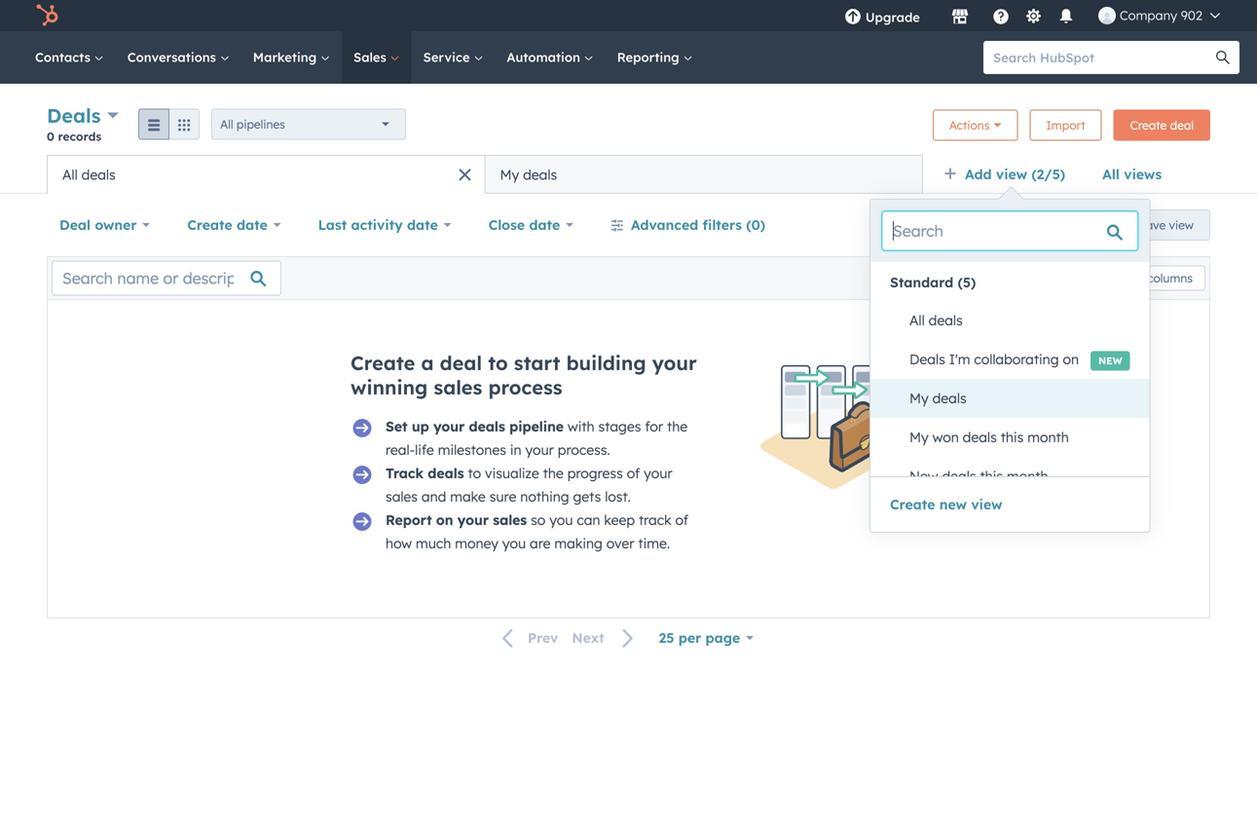 Task type: locate. For each thing, give the bounding box(es) containing it.
0 horizontal spatial to
[[468, 465, 481, 482]]

1 vertical spatial all deals button
[[890, 301, 1150, 340]]

deals up milestones
[[469, 418, 505, 435]]

0 horizontal spatial the
[[543, 465, 564, 482]]

1 horizontal spatial on
[[1063, 351, 1079, 368]]

create inside create a deal to start building your winning sales process
[[351, 351, 415, 375]]

prev button
[[491, 626, 565, 651]]

prev
[[528, 629, 559, 647]]

much
[[416, 535, 451, 552]]

view down new deals this month
[[972, 496, 1003, 513]]

to inside to visualize the progress of your sales and make sure nothing gets lost.
[[468, 465, 481, 482]]

my deals up close date
[[500, 166, 557, 183]]

settings link
[[1022, 5, 1046, 26]]

new
[[910, 468, 939, 485]]

my deals for my deals button to the bottom
[[910, 390, 967, 407]]

date
[[237, 216, 268, 233], [407, 216, 438, 233], [529, 216, 560, 233]]

view inside the add view (2/5) 'dropdown button'
[[996, 166, 1028, 183]]

0 vertical spatial of
[[627, 465, 640, 482]]

1 horizontal spatial all deals
[[910, 312, 963, 329]]

conversations link
[[116, 31, 241, 84]]

create for create date
[[187, 216, 233, 233]]

1 vertical spatial on
[[436, 511, 453, 528]]

help image
[[993, 9, 1010, 26]]

deals up won
[[933, 390, 967, 407]]

on right collaborating
[[1063, 351, 1079, 368]]

new down new deals this month
[[940, 496, 967, 513]]

date left last
[[237, 216, 268, 233]]

track
[[386, 465, 424, 482]]

actions button
[[933, 110, 1018, 141]]

0 vertical spatial deal
[[1171, 118, 1194, 132]]

my up new
[[910, 390, 929, 407]]

my deals button down collaborating
[[890, 379, 1150, 418]]

this up new deals this month button
[[1001, 429, 1024, 446]]

1 vertical spatial my
[[910, 390, 929, 407]]

0 vertical spatial deals
[[47, 103, 101, 128]]

pipeline
[[510, 418, 564, 435]]

are
[[530, 535, 551, 552]]

my
[[500, 166, 519, 183], [910, 390, 929, 407], [910, 429, 929, 446]]

month down my won deals this month button
[[1007, 468, 1049, 485]]

my for top my deals button
[[500, 166, 519, 183]]

2 vertical spatial view
[[972, 496, 1003, 513]]

all deals down the "standard (5)"
[[910, 312, 963, 329]]

0 horizontal spatial on
[[436, 511, 453, 528]]

create
[[1131, 118, 1167, 132], [187, 216, 233, 233], [351, 351, 415, 375], [890, 496, 936, 513]]

you left are
[[503, 535, 526, 552]]

search image
[[1217, 51, 1230, 64]]

1 horizontal spatial the
[[667, 418, 688, 435]]

1 horizontal spatial new
[[1099, 355, 1123, 367]]

to left start
[[488, 351, 508, 375]]

deals
[[47, 103, 101, 128], [910, 351, 946, 368]]

set up your deals pipeline
[[386, 418, 564, 435]]

(2/5)
[[1032, 166, 1066, 183]]

on
[[1063, 351, 1079, 368], [436, 511, 453, 528]]

deal up all views link
[[1171, 118, 1194, 132]]

your down pipeline
[[526, 441, 554, 458]]

report on your sales
[[386, 511, 527, 528]]

menu item
[[934, 0, 938, 31]]

start
[[514, 351, 561, 375]]

0 horizontal spatial deal
[[440, 351, 482, 375]]

this
[[1001, 429, 1024, 446], [980, 468, 1003, 485]]

0 vertical spatial view
[[996, 166, 1028, 183]]

0 horizontal spatial new
[[940, 496, 967, 513]]

my inside my won deals this month button
[[910, 429, 929, 446]]

your inside with stages for the real-life milestones in your process.
[[526, 441, 554, 458]]

0 vertical spatial all deals button
[[47, 155, 485, 194]]

your up track
[[644, 465, 673, 482]]

deals up and
[[428, 465, 464, 482]]

0 horizontal spatial deals
[[47, 103, 101, 128]]

my left won
[[910, 429, 929, 446]]

time.
[[638, 535, 670, 552]]

next button
[[565, 626, 646, 651]]

a
[[421, 351, 434, 375]]

1 vertical spatial month
[[1007, 468, 1049, 485]]

date right close
[[529, 216, 560, 233]]

edit columns
[[1123, 271, 1193, 285]]

all deals button up collaborating
[[890, 301, 1150, 340]]

0 horizontal spatial sales
[[386, 488, 418, 505]]

the up nothing
[[543, 465, 564, 482]]

upgrade image
[[844, 9, 862, 26]]

deals inside popup button
[[47, 103, 101, 128]]

1 horizontal spatial you
[[550, 511, 573, 528]]

create inside create date popup button
[[187, 216, 233, 233]]

on down and
[[436, 511, 453, 528]]

1 horizontal spatial all deals button
[[890, 301, 1150, 340]]

sales link
[[342, 31, 412, 84]]

advanced filters (0)
[[631, 216, 766, 233]]

all views link
[[1090, 155, 1175, 194]]

of
[[627, 465, 640, 482], [676, 511, 689, 528]]

advanced filters (0) button
[[598, 206, 778, 245]]

0 vertical spatial the
[[667, 418, 688, 435]]

view for save
[[1170, 218, 1194, 232]]

25
[[659, 629, 675, 646]]

create down new
[[890, 496, 936, 513]]

0 horizontal spatial all deals
[[62, 166, 116, 183]]

report
[[386, 511, 432, 528]]

edit columns button
[[1110, 265, 1206, 291]]

create inside create deal button
[[1131, 118, 1167, 132]]

menu
[[831, 0, 1234, 31]]

1 horizontal spatial my deals
[[910, 390, 967, 407]]

create a deal to start building your winning sales process
[[351, 351, 697, 399]]

view for add
[[996, 166, 1028, 183]]

0
[[47, 129, 54, 144]]

winning
[[351, 375, 428, 399]]

0 horizontal spatial of
[[627, 465, 640, 482]]

your up money
[[458, 511, 489, 528]]

deals
[[81, 166, 116, 183], [523, 166, 557, 183], [929, 312, 963, 329], [933, 390, 967, 407], [469, 418, 505, 435], [963, 429, 997, 446], [428, 465, 464, 482], [942, 468, 977, 485]]

0 vertical spatial on
[[1063, 351, 1079, 368]]

deals up the 0 records
[[47, 103, 101, 128]]

up
[[412, 418, 429, 435]]

1 horizontal spatial deal
[[1171, 118, 1194, 132]]

owner
[[95, 216, 137, 233]]

create up views
[[1131, 118, 1167, 132]]

create left a
[[351, 351, 415, 375]]

month
[[1028, 429, 1069, 446], [1007, 468, 1049, 485]]

deals i'm collaborating on
[[910, 351, 1079, 368]]

2 vertical spatial my
[[910, 429, 929, 446]]

sales up set up your deals pipeline
[[434, 375, 482, 399]]

0 horizontal spatial my deals
[[500, 166, 557, 183]]

0 vertical spatial to
[[488, 351, 508, 375]]

month up new deals this month button
[[1028, 429, 1069, 446]]

my deals button
[[485, 155, 923, 194], [890, 379, 1150, 418]]

you right so
[[550, 511, 573, 528]]

1 vertical spatial all deals
[[910, 312, 963, 329]]

making
[[555, 535, 603, 552]]

my deals button up advanced filters (0)
[[485, 155, 923, 194]]

(0)
[[746, 216, 766, 233]]

1 date from the left
[[237, 216, 268, 233]]

all pipelines
[[220, 117, 285, 132]]

make
[[450, 488, 486, 505]]

0 vertical spatial new
[[1099, 355, 1123, 367]]

(5)
[[958, 274, 976, 291]]

1 horizontal spatial sales
[[434, 375, 482, 399]]

view right save
[[1170, 218, 1194, 232]]

deals banner
[[47, 101, 1211, 155]]

2 horizontal spatial date
[[529, 216, 560, 233]]

1 vertical spatial deals
[[910, 351, 946, 368]]

to down milestones
[[468, 465, 481, 482]]

0 vertical spatial my
[[500, 166, 519, 183]]

1 vertical spatial new
[[940, 496, 967, 513]]

0 vertical spatial all deals
[[62, 166, 116, 183]]

view inside create new view button
[[972, 496, 1003, 513]]

0 vertical spatial sales
[[434, 375, 482, 399]]

view right add
[[996, 166, 1028, 183]]

1 horizontal spatial to
[[488, 351, 508, 375]]

for
[[645, 418, 663, 435]]

1 vertical spatial my deals
[[910, 390, 967, 407]]

Search search field
[[883, 211, 1138, 250]]

last
[[318, 216, 347, 233]]

how
[[386, 535, 412, 552]]

actions
[[950, 118, 990, 132]]

1 vertical spatial of
[[676, 511, 689, 528]]

view inside save view button
[[1170, 218, 1194, 232]]

of right track
[[676, 511, 689, 528]]

all deals button down pipelines
[[47, 155, 485, 194]]

the right for
[[667, 418, 688, 435]]

all left pipelines
[[220, 117, 233, 132]]

create up search name or description search field
[[187, 216, 233, 233]]

1 vertical spatial view
[[1170, 218, 1194, 232]]

0 vertical spatial my deals
[[500, 166, 557, 183]]

my won deals this month button
[[890, 418, 1150, 457]]

0 horizontal spatial date
[[237, 216, 268, 233]]

1 vertical spatial sales
[[386, 488, 418, 505]]

2 date from the left
[[407, 216, 438, 233]]

deal right a
[[440, 351, 482, 375]]

create inside create new view button
[[890, 496, 936, 513]]

sales down track
[[386, 488, 418, 505]]

save
[[1139, 218, 1166, 232]]

1 horizontal spatial of
[[676, 511, 689, 528]]

1 vertical spatial deal
[[440, 351, 482, 375]]

1 vertical spatial the
[[543, 465, 564, 482]]

deals left i'm
[[910, 351, 946, 368]]

deals button
[[47, 101, 119, 130]]

1 vertical spatial you
[[503, 535, 526, 552]]

1 horizontal spatial deals
[[910, 351, 946, 368]]

0 vertical spatial this
[[1001, 429, 1024, 446]]

save view
[[1139, 218, 1194, 232]]

visualize
[[485, 465, 539, 482]]

deals for deals i'm collaborating on
[[910, 351, 946, 368]]

2 horizontal spatial sales
[[493, 511, 527, 528]]

set
[[386, 418, 408, 435]]

deal
[[1171, 118, 1194, 132], [440, 351, 482, 375]]

date right activity
[[407, 216, 438, 233]]

of up the lost.
[[627, 465, 640, 482]]

sales
[[434, 375, 482, 399], [386, 488, 418, 505], [493, 511, 527, 528]]

25 per page
[[659, 629, 741, 646]]

sales inside to visualize the progress of your sales and make sure nothing gets lost.
[[386, 488, 418, 505]]

my for my won deals this month button
[[910, 429, 929, 446]]

this down my won deals this month
[[980, 468, 1003, 485]]

create deal button
[[1114, 110, 1211, 141]]

0 vertical spatial you
[[550, 511, 573, 528]]

my deals up won
[[910, 390, 967, 407]]

settings image
[[1025, 8, 1043, 26]]

so
[[531, 511, 546, 528]]

of inside the so you can keep track of how much money you are making over time.
[[676, 511, 689, 528]]

2 vertical spatial sales
[[493, 511, 527, 528]]

3 date from the left
[[529, 216, 560, 233]]

all deals down "records"
[[62, 166, 116, 183]]

add view (2/5) button
[[931, 155, 1090, 194]]

progress
[[568, 465, 623, 482]]

0 horizontal spatial you
[[503, 535, 526, 552]]

group
[[138, 109, 200, 140]]

sales down sure
[[493, 511, 527, 528]]

1 vertical spatial to
[[468, 465, 481, 482]]

deals up close date popup button
[[523, 166, 557, 183]]

1 horizontal spatial date
[[407, 216, 438, 233]]

deals down the "standard (5)"
[[929, 312, 963, 329]]

group inside deals banner
[[138, 109, 200, 140]]

over
[[607, 535, 635, 552]]

new right collaborating
[[1099, 355, 1123, 367]]

sales inside create a deal to start building your winning sales process
[[434, 375, 482, 399]]

my up close
[[500, 166, 519, 183]]

your up for
[[652, 351, 697, 375]]

reporting link
[[606, 31, 705, 84]]

create date
[[187, 216, 268, 233]]

create for create a deal to start building your winning sales process
[[351, 351, 415, 375]]

your inside create a deal to start building your winning sales process
[[652, 351, 697, 375]]



Task type: describe. For each thing, give the bounding box(es) containing it.
contacts link
[[23, 31, 116, 84]]

last activity date button
[[305, 206, 464, 245]]

next
[[572, 629, 605, 647]]

date inside popup button
[[407, 216, 438, 233]]

so you can keep track of how much money you are making over time.
[[386, 511, 689, 552]]

reporting
[[617, 49, 683, 65]]

standard
[[890, 274, 954, 291]]

1 vertical spatial this
[[980, 468, 1003, 485]]

deal inside create a deal to start building your winning sales process
[[440, 351, 482, 375]]

stages
[[599, 418, 641, 435]]

marketplaces button
[[940, 0, 981, 31]]

help button
[[985, 0, 1018, 31]]

deals down "records"
[[81, 166, 116, 183]]

all inside popup button
[[220, 117, 233, 132]]

25 per page button
[[646, 619, 767, 658]]

deal inside button
[[1171, 118, 1194, 132]]

import
[[1047, 118, 1086, 132]]

create for create deal
[[1131, 118, 1167, 132]]

company 902 button
[[1087, 0, 1232, 31]]

collaborating
[[975, 351, 1059, 368]]

track
[[639, 511, 672, 528]]

service link
[[412, 31, 495, 84]]

0 records
[[47, 129, 102, 144]]

close date button
[[476, 206, 586, 245]]

to visualize the progress of your sales and make sure nothing gets lost.
[[386, 465, 673, 505]]

0 vertical spatial my deals button
[[485, 155, 923, 194]]

the inside with stages for the real-life milestones in your process.
[[667, 418, 688, 435]]

last activity date
[[318, 216, 438, 233]]

all down the 0 records
[[62, 166, 78, 183]]

automation link
[[495, 31, 606, 84]]

marketing link
[[241, 31, 342, 84]]

service
[[423, 49, 474, 65]]

Search HubSpot search field
[[984, 41, 1223, 74]]

keep
[[604, 511, 635, 528]]

won
[[933, 429, 959, 446]]

activity
[[351, 216, 403, 233]]

upgrade
[[866, 9, 920, 25]]

0 horizontal spatial all deals button
[[47, 155, 485, 194]]

lost.
[[605, 488, 631, 505]]

menu containing company 902
[[831, 0, 1234, 31]]

create new view
[[890, 496, 1003, 513]]

my deals for top my deals button
[[500, 166, 557, 183]]

0 vertical spatial month
[[1028, 429, 1069, 446]]

nothing
[[520, 488, 569, 505]]

milestones
[[438, 441, 506, 458]]

pagination navigation
[[491, 625, 646, 651]]

views
[[1124, 166, 1162, 183]]

sure
[[490, 488, 517, 505]]

mateo roberts image
[[1099, 7, 1116, 24]]

building
[[567, 351, 646, 375]]

standard (5) button
[[871, 266, 1150, 299]]

the inside to visualize the progress of your sales and make sure nothing gets lost.
[[543, 465, 564, 482]]

notifications image
[[1058, 9, 1075, 26]]

records
[[58, 129, 102, 144]]

your right up
[[434, 418, 465, 435]]

and
[[422, 488, 446, 505]]

close
[[489, 216, 525, 233]]

hubspot image
[[35, 4, 58, 27]]

per
[[679, 629, 702, 646]]

company 902
[[1120, 7, 1203, 23]]

notifications button
[[1050, 0, 1083, 31]]

of inside to visualize the progress of your sales and make sure nothing gets lost.
[[627, 465, 640, 482]]

in
[[510, 441, 522, 458]]

all left views
[[1103, 166, 1120, 183]]

search button
[[1207, 41, 1240, 74]]

edit
[[1123, 271, 1144, 285]]

new deals this month button
[[890, 457, 1150, 496]]

advanced
[[631, 216, 699, 233]]

create deal
[[1131, 118, 1194, 132]]

deal
[[59, 216, 91, 233]]

process
[[488, 375, 563, 399]]

all down standard
[[910, 312, 925, 329]]

track deals
[[386, 465, 464, 482]]

1 vertical spatial my deals button
[[890, 379, 1150, 418]]

deals right won
[[963, 429, 997, 446]]

new deals this month
[[910, 468, 1049, 485]]

life
[[415, 441, 434, 458]]

create for create new view
[[890, 496, 936, 513]]

conversations
[[127, 49, 220, 65]]

deals for deals
[[47, 103, 101, 128]]

new inside button
[[940, 496, 967, 513]]

902
[[1181, 7, 1203, 23]]

with
[[568, 418, 595, 435]]

date for create date
[[237, 216, 268, 233]]

marketplaces image
[[952, 9, 969, 26]]

deal owner button
[[47, 206, 163, 245]]

pipelines
[[237, 117, 285, 132]]

close date
[[489, 216, 560, 233]]

add
[[965, 166, 992, 183]]

create new view button
[[890, 493, 1003, 516]]

save view button
[[1105, 209, 1211, 241]]

automation
[[507, 49, 584, 65]]

real-
[[386, 441, 415, 458]]

deal owner
[[59, 216, 137, 233]]

sales
[[354, 49, 390, 65]]

your inside to visualize the progress of your sales and make sure nothing gets lost.
[[644, 465, 673, 482]]

Search name or description search field
[[52, 261, 282, 296]]

i'm
[[950, 351, 971, 368]]

page
[[706, 629, 741, 646]]

to inside create a deal to start building your winning sales process
[[488, 351, 508, 375]]

filters
[[703, 216, 742, 233]]

with stages for the real-life milestones in your process.
[[386, 418, 688, 458]]

can
[[577, 511, 600, 528]]

my for my deals button to the bottom
[[910, 390, 929, 407]]

hubspot link
[[23, 4, 73, 27]]

gets
[[573, 488, 601, 505]]

process.
[[558, 441, 611, 458]]

deals up create new view in the bottom of the page
[[942, 468, 977, 485]]

date for close date
[[529, 216, 560, 233]]

contacts
[[35, 49, 94, 65]]



Task type: vqa. For each thing, say whether or not it's contained in the screenshot.
There is no data to show in this time frame. Try changing the date range.
no



